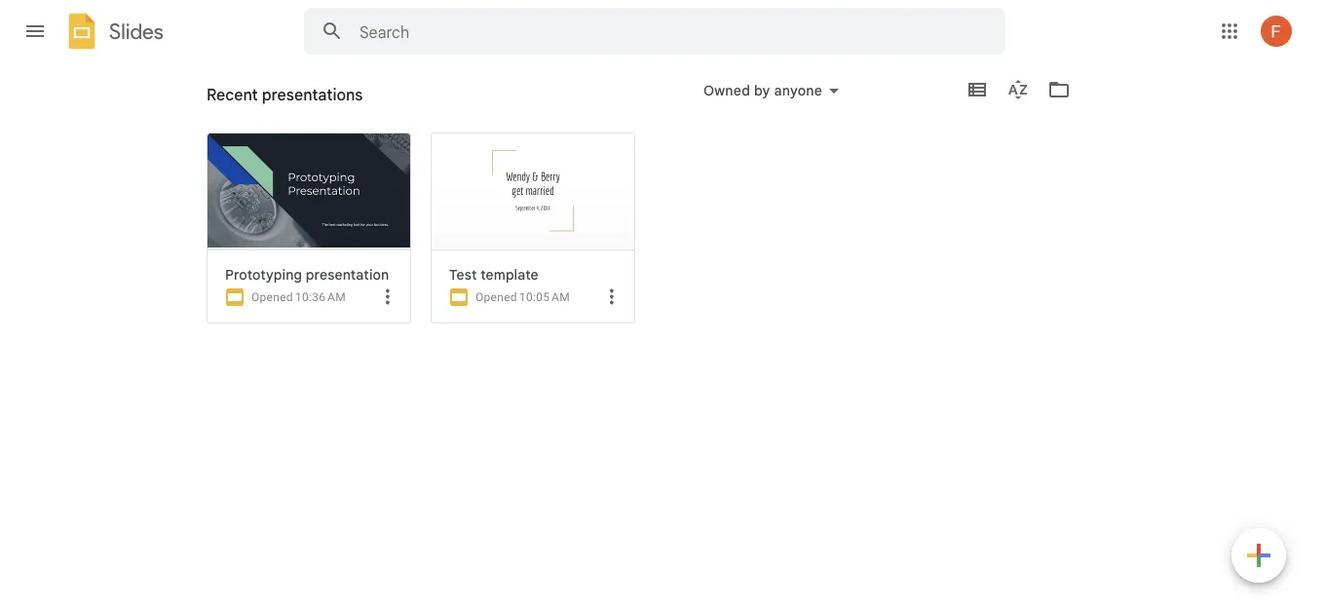 Task type: locate. For each thing, give the bounding box(es) containing it.
2 recent from the top
[[207, 93, 251, 110]]

prototyping presentation google slides element
[[225, 266, 402, 284]]

template
[[481, 266, 539, 283]]

by
[[754, 82, 770, 99]]

Search bar text field
[[360, 22, 957, 42]]

recent
[[207, 85, 258, 104], [207, 93, 251, 110]]

opened down test template
[[476, 290, 517, 304]]

prototyping presentation option
[[207, 133, 411, 610]]

opened 10:36 am
[[251, 290, 346, 304]]

owned by anyone
[[704, 82, 823, 99]]

owned by anyone button
[[691, 79, 852, 102]]

2 opened from the left
[[476, 290, 517, 304]]

test template google slides element
[[449, 266, 627, 284]]

opened down prototyping
[[251, 290, 293, 304]]

1 horizontal spatial opened
[[476, 290, 517, 304]]

0 horizontal spatial opened
[[251, 290, 293, 304]]

last opened by me 10:05 am element
[[519, 290, 570, 304]]

recent presentations
[[207, 85, 363, 104], [207, 93, 343, 110]]

opened for prototyping
[[251, 290, 293, 304]]

opened inside test template option
[[476, 290, 517, 304]]

search image
[[313, 12, 352, 51]]

opened
[[251, 290, 293, 304], [476, 290, 517, 304]]

opened inside prototyping presentation option
[[251, 290, 293, 304]]

presentations
[[262, 85, 363, 104], [255, 93, 343, 110]]

test template option
[[431, 133, 635, 610]]

None search field
[[304, 8, 1006, 55]]

1 opened from the left
[[251, 290, 293, 304]]

1 recent from the top
[[207, 85, 258, 104]]

presentation
[[306, 266, 389, 283]]



Task type: describe. For each thing, give the bounding box(es) containing it.
create new presentation image
[[1232, 528, 1286, 587]]

prototyping presentation
[[225, 266, 389, 283]]

2 recent presentations from the top
[[207, 93, 343, 110]]

anyone
[[774, 82, 823, 99]]

last opened by me 10:36 am element
[[295, 290, 346, 304]]

presentations inside recent presentations "heading"
[[262, 85, 363, 104]]

test template
[[449, 266, 539, 283]]

recent inside "heading"
[[207, 85, 258, 104]]

10:36 am
[[295, 290, 346, 304]]

slides
[[109, 19, 164, 44]]

main menu image
[[23, 19, 47, 43]]

recent presentations list box
[[207, 133, 1103, 610]]

opened for test
[[476, 290, 517, 304]]

slides link
[[62, 12, 164, 55]]

test
[[449, 266, 477, 283]]

opened 10:05 am
[[476, 290, 570, 304]]

owned
[[704, 82, 750, 99]]

prototyping
[[225, 266, 302, 283]]

10:05 am
[[519, 290, 570, 304]]

recent presentations heading
[[207, 62, 363, 125]]

1 recent presentations from the top
[[207, 85, 363, 104]]



Task type: vqa. For each thing, say whether or not it's contained in the screenshot.
Prototyping Presentation
yes



